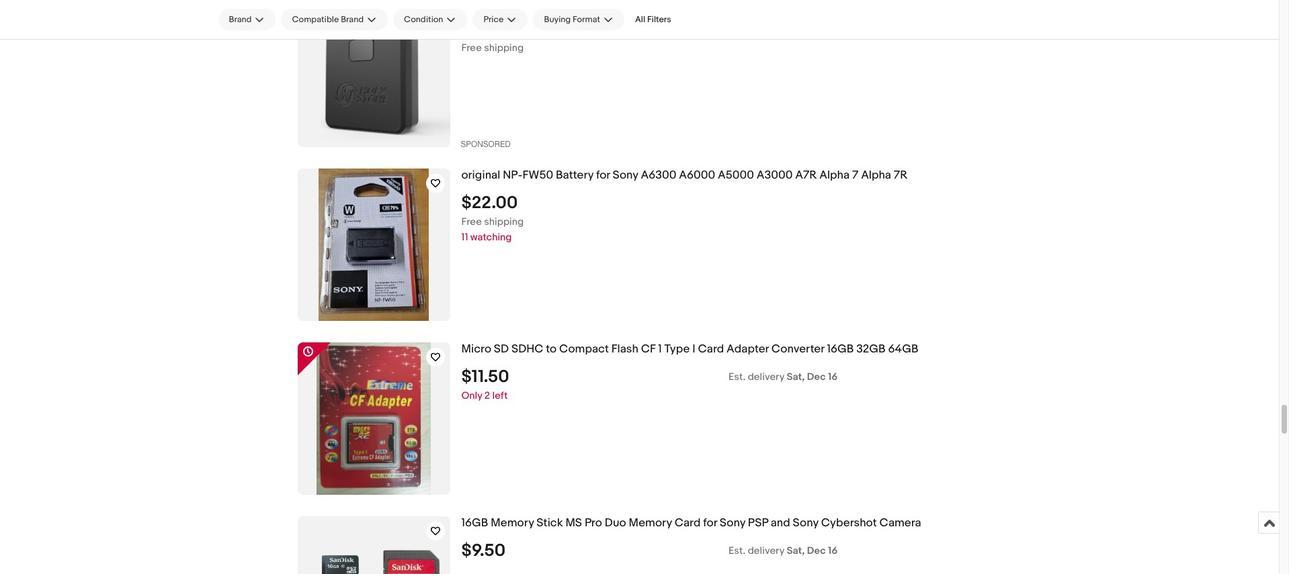 Task type: locate. For each thing, give the bounding box(es) containing it.
shipping inside $69.99 free shipping
[[484, 42, 524, 54]]

shipping up watching
[[484, 216, 524, 228]]

flash
[[612, 343, 639, 356]]

2 sat, from the top
[[787, 545, 805, 558]]

est. inside est. delivery sat, dec 16 only 2 left
[[729, 371, 746, 384]]

sd
[[494, 343, 509, 356]]

0 vertical spatial dec
[[807, 371, 826, 384]]

original np-fw50 battery for sony a6300 a6000 a5000 a3000 a7r alpha 7 alpha 7r
[[461, 169, 908, 182]]

for right the battery at the top
[[596, 169, 610, 182]]

delivery down 'psp'
[[748, 545, 784, 558]]

1 shipping from the top
[[484, 42, 524, 54]]

16gb memory stick ms pro duo memory card for sony psp and sony cybershot camera image
[[297, 543, 450, 575]]

1 vertical spatial card
[[675, 517, 701, 530]]

2 brand from the left
[[341, 14, 364, 25]]

shipping inside $22.00 free shipping 11 watching
[[484, 216, 524, 228]]

1 horizontal spatial alpha
[[861, 169, 891, 182]]

brand inside brand "dropdown button"
[[229, 14, 252, 25]]

2 shipping from the top
[[484, 216, 524, 228]]

free inside $22.00 free shipping 11 watching
[[461, 216, 482, 228]]

condition button
[[393, 9, 467, 30]]

dec for est. delivery sat, dec 16
[[807, 545, 826, 558]]

1 vertical spatial est.
[[729, 545, 746, 558]]

shipping down $69.99
[[484, 42, 524, 54]]

fw50
[[523, 169, 553, 182]]

price
[[484, 14, 504, 25]]

sony left 'psp'
[[720, 517, 745, 530]]

sponsored
[[461, 140, 511, 149]]

1 memory from the left
[[491, 517, 534, 530]]

1 vertical spatial free
[[461, 216, 482, 228]]

2
[[485, 390, 490, 402]]

buying
[[544, 14, 571, 25]]

sony right and
[[793, 517, 819, 530]]

0 vertical spatial delivery
[[748, 371, 784, 384]]

0 vertical spatial shipping
[[484, 42, 524, 54]]

sat, for est. delivery sat, dec 16
[[787, 545, 805, 558]]

1 free from the top
[[461, 42, 482, 54]]

filters
[[647, 14, 671, 25]]

1 delivery from the top
[[748, 371, 784, 384]]

sat, inside est. delivery sat, dec 16 only 2 left
[[787, 371, 805, 384]]

16 for est. delivery sat, dec 16 only 2 left
[[828, 371, 838, 384]]

a3000
[[757, 169, 793, 182]]

sat, down micro sd sdhc to compact flash cf 1 type i card adapter converter 16gb 32gb 64gb link
[[787, 371, 805, 384]]

camera
[[880, 517, 921, 530]]

delivery
[[748, 371, 784, 384], [748, 545, 784, 558]]

0 vertical spatial card
[[698, 343, 724, 356]]

0 horizontal spatial 16gb
[[461, 517, 488, 530]]

sat,
[[787, 371, 805, 384], [787, 545, 805, 558]]

shipping
[[484, 42, 524, 54], [484, 216, 524, 228]]

0 vertical spatial 16gb
[[827, 343, 854, 356]]

dec inside est. delivery sat, dec 16 only 2 left
[[807, 371, 826, 384]]

2 delivery from the top
[[748, 545, 784, 558]]

1 16 from the top
[[828, 371, 838, 384]]

1 horizontal spatial memory
[[629, 517, 672, 530]]

16gb memory stick ms pro duo memory card for sony psp and sony cybershot camera link
[[461, 517, 1130, 531]]

est. down 16gb memory stick ms pro duo memory card for sony psp and sony cybershot camera
[[729, 545, 746, 558]]

alpha right 7
[[861, 169, 891, 182]]

and
[[771, 517, 790, 530]]

a6000
[[679, 169, 715, 182]]

for
[[596, 169, 610, 182], [703, 517, 717, 530]]

format
[[573, 14, 600, 25]]

original np-fw50 battery for sony a6300 a6000 a5000 a3000 a7r alpha 7 alpha 7r image
[[319, 169, 429, 321]]

1 vertical spatial dec
[[807, 545, 826, 558]]

original
[[461, 169, 500, 182]]

brand inside compatible brand 'dropdown button'
[[341, 14, 364, 25]]

1 vertical spatial delivery
[[748, 545, 784, 558]]

memory left stick
[[491, 517, 534, 530]]

micro sd sdhc to compact flash cf 1 type i card adapter converter 16gb 32gb 64gb
[[461, 343, 919, 356]]

memory right duo
[[629, 517, 672, 530]]

1 vertical spatial 16
[[828, 545, 838, 558]]

to
[[546, 343, 557, 356]]

sony left a6300
[[613, 169, 638, 182]]

7r
[[894, 169, 908, 182]]

0 horizontal spatial alpha
[[820, 169, 850, 182]]

1 vertical spatial 16gb
[[461, 517, 488, 530]]

0 vertical spatial for
[[596, 169, 610, 182]]

16gb
[[827, 343, 854, 356], [461, 517, 488, 530]]

0 vertical spatial free
[[461, 42, 482, 54]]

0 vertical spatial 16
[[828, 371, 838, 384]]

card
[[698, 343, 724, 356], [675, 517, 701, 530]]

delivery down adapter
[[748, 371, 784, 384]]

est. for est. delivery sat, dec 16 only 2 left
[[729, 371, 746, 384]]

1 horizontal spatial brand
[[341, 14, 364, 25]]

free down $69.99
[[461, 42, 482, 54]]

sat, down '16gb memory stick ms pro duo memory card for sony psp and sony cybershot camera' link
[[787, 545, 805, 558]]

1 horizontal spatial for
[[703, 517, 717, 530]]

1 sat, from the top
[[787, 371, 805, 384]]

2 est. from the top
[[729, 545, 746, 558]]

all filters button
[[630, 9, 677, 30]]

dec
[[807, 371, 826, 384], [807, 545, 826, 558]]

16gb memory stick ms pro duo memory card for sony psp and sony cybershot camera
[[461, 517, 921, 530]]

for left 'psp'
[[703, 517, 717, 530]]

sat, for est. delivery sat, dec 16 only 2 left
[[787, 371, 805, 384]]

buying format
[[544, 14, 600, 25]]

$69.99 free shipping
[[461, 19, 524, 54]]

cybershot
[[821, 517, 877, 530]]

16 down the cybershot in the right of the page
[[828, 545, 838, 558]]

2 free from the top
[[461, 216, 482, 228]]

1 brand from the left
[[229, 14, 252, 25]]

0 horizontal spatial memory
[[491, 517, 534, 530]]

16 inside est. delivery sat, dec 16 only 2 left
[[828, 371, 838, 384]]

$22.00 free shipping 11 watching
[[461, 193, 524, 244]]

cf
[[641, 343, 656, 356]]

brand
[[229, 14, 252, 25], [341, 14, 364, 25]]

left
[[492, 390, 508, 402]]

sdhc
[[512, 343, 543, 356]]

a6300
[[641, 169, 677, 182]]

1 vertical spatial sat,
[[787, 545, 805, 558]]

2 dec from the top
[[807, 545, 826, 558]]

0 horizontal spatial for
[[596, 169, 610, 182]]

original np-fw50 battery for sony a6300 a6000 a5000 a3000 a7r alpha 7 alpha 7r link
[[461, 169, 1130, 183]]

dec down '16gb memory stick ms pro duo memory card for sony psp and sony cybershot camera' link
[[807, 545, 826, 558]]

est.
[[729, 371, 746, 384], [729, 545, 746, 558]]

shipping for $69.99
[[484, 42, 524, 54]]

sony
[[613, 169, 638, 182], [720, 517, 745, 530], [793, 517, 819, 530]]

est. down adapter
[[729, 371, 746, 384]]

delivery for est. delivery sat, dec 16
[[748, 545, 784, 558]]

$11.50
[[461, 367, 509, 388]]

0 vertical spatial sat,
[[787, 371, 805, 384]]

memory
[[491, 517, 534, 530], [629, 517, 672, 530]]

battery
[[556, 169, 594, 182]]

1 vertical spatial shipping
[[484, 216, 524, 228]]

1
[[658, 343, 662, 356]]

1 vertical spatial for
[[703, 517, 717, 530]]

free up the 11
[[461, 216, 482, 228]]

free inside $69.99 free shipping
[[461, 42, 482, 54]]

0 horizontal spatial brand
[[229, 14, 252, 25]]

alpha left 7
[[820, 169, 850, 182]]

16 down micro sd sdhc to compact flash cf 1 type i card adapter converter 16gb 32gb 64gb link
[[828, 371, 838, 384]]

delivery inside est. delivery sat, dec 16 only 2 left
[[748, 371, 784, 384]]

16gb left 32gb
[[827, 343, 854, 356]]

0 vertical spatial est.
[[729, 371, 746, 384]]

2 16 from the top
[[828, 545, 838, 558]]

free
[[461, 42, 482, 54], [461, 216, 482, 228]]

dec down 'converter'
[[807, 371, 826, 384]]

converter
[[771, 343, 824, 356]]

1 est. from the top
[[729, 371, 746, 384]]

16
[[828, 371, 838, 384], [828, 545, 838, 558]]

micro sd sdhc to compact flash cf 1 type i card adapter converter 16gb 32gb 64gb link
[[461, 343, 1130, 357]]

16gb up $9.50
[[461, 517, 488, 530]]

1 dec from the top
[[807, 371, 826, 384]]

alpha
[[820, 169, 850, 182], [861, 169, 891, 182]]



Task type: describe. For each thing, give the bounding box(es) containing it.
shipping for $22.00
[[484, 216, 524, 228]]

compact
[[559, 343, 609, 356]]

micro
[[461, 343, 491, 356]]

1 horizontal spatial 16gb
[[827, 343, 854, 356]]

7
[[852, 169, 859, 182]]

i
[[692, 343, 695, 356]]

adapter
[[727, 343, 769, 356]]

np-
[[503, 169, 523, 182]]

compatible brand button
[[281, 9, 388, 30]]

$9.50
[[461, 541, 506, 562]]

est. delivery sat, dec 16
[[729, 545, 838, 558]]

2 alpha from the left
[[861, 169, 891, 182]]

compatible brand
[[292, 14, 364, 25]]

dec for est. delivery sat, dec 16 only 2 left
[[807, 371, 826, 384]]

all
[[635, 14, 645, 25]]

price button
[[473, 9, 528, 30]]

all filters
[[635, 14, 671, 25]]

stick
[[537, 517, 563, 530]]

micro sd sdhc to compact flash cf 1 type i card adapter converter 16gb 32gb 64gb image
[[317, 343, 431, 495]]

only
[[461, 390, 482, 402]]

watching
[[470, 231, 512, 244]]

ms
[[566, 517, 582, 530]]

delivery for est. delivery sat, dec 16 only 2 left
[[748, 371, 784, 384]]

free for $69.99
[[461, 42, 482, 54]]

1 alpha from the left
[[820, 169, 850, 182]]

$69.99
[[461, 19, 514, 40]]

brand button
[[218, 9, 276, 30]]

32gb
[[856, 343, 886, 356]]

est. for est. delivery sat, dec 16
[[729, 545, 746, 558]]

2 memory from the left
[[629, 517, 672, 530]]

$22.00
[[461, 193, 518, 214]]

est. delivery sat, dec 16 only 2 left
[[461, 371, 838, 402]]

psp
[[748, 517, 768, 530]]

0 horizontal spatial sony
[[613, 169, 638, 182]]

11
[[461, 231, 468, 244]]

a5000
[[718, 169, 754, 182]]

64gb
[[888, 343, 919, 356]]

condition
[[404, 14, 443, 25]]

buying format button
[[533, 9, 624, 30]]

duo
[[605, 517, 626, 530]]

2 horizontal spatial sony
[[793, 517, 819, 530]]

1 horizontal spatial sony
[[720, 517, 745, 530]]

compatible
[[292, 14, 339, 25]]

type
[[665, 343, 690, 356]]

free for $22.00
[[461, 216, 482, 228]]

a7r
[[795, 169, 817, 182]]

holy stone faa remote identification broadcast module spare parts for gps drones image
[[297, 0, 450, 147]]

pro
[[585, 517, 602, 530]]

16 for est. delivery sat, dec 16
[[828, 545, 838, 558]]



Task type: vqa. For each thing, say whether or not it's contained in the screenshot.
right 'for'
yes



